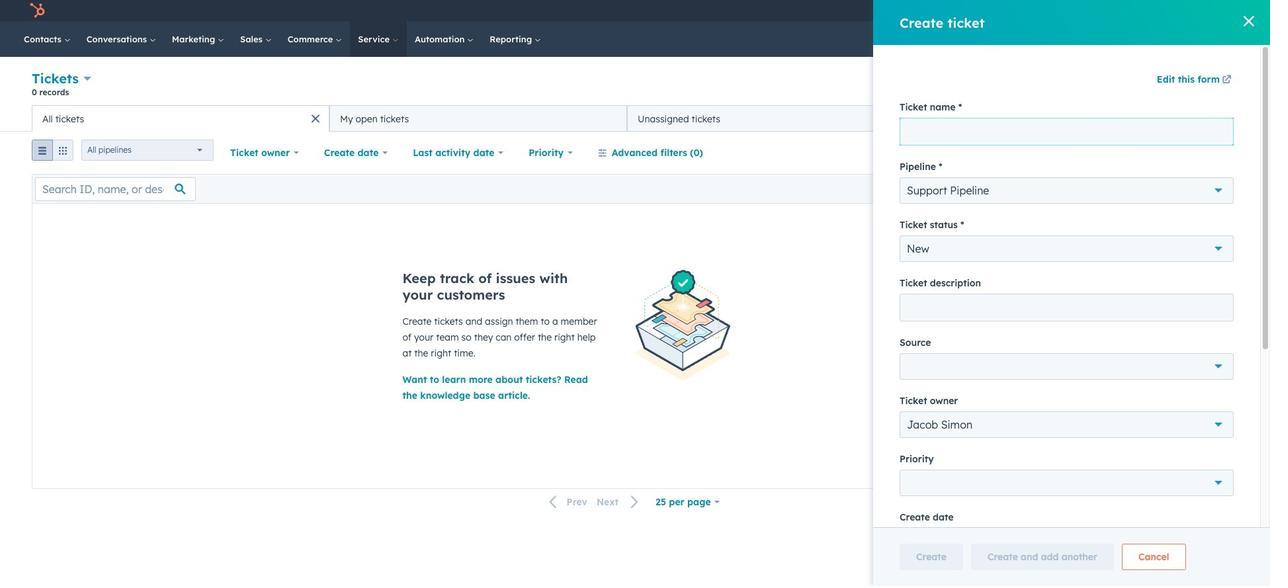 Task type: describe. For each thing, give the bounding box(es) containing it.
Search HubSpot search field
[[1075, 28, 1224, 50]]

marketplaces image
[[1076, 6, 1088, 18]]

Search ID, name, or description search field
[[35, 177, 196, 201]]

jacob simon image
[[1176, 5, 1188, 17]]



Task type: locate. For each thing, give the bounding box(es) containing it.
group
[[32, 140, 73, 166]]

banner
[[32, 69, 1239, 105]]

pagination navigation
[[542, 494, 647, 511]]

menu
[[979, 0, 1255, 21]]



Task type: vqa. For each thing, say whether or not it's contained in the screenshot.
0 related to Became a Marketing Qualified Lead Date
no



